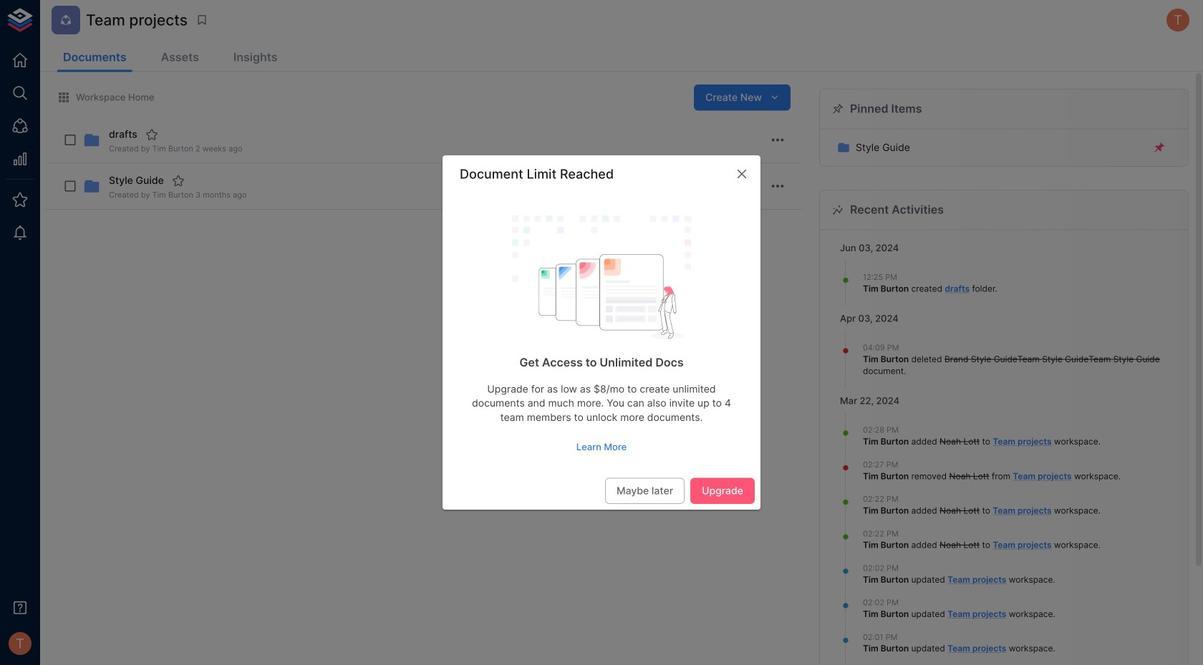 Task type: describe. For each thing, give the bounding box(es) containing it.
favorite image
[[145, 128, 158, 141]]

favorite image
[[172, 174, 185, 187]]



Task type: vqa. For each thing, say whether or not it's contained in the screenshot.
Favorite 'image' to the right
yes



Task type: locate. For each thing, give the bounding box(es) containing it.
dialog
[[443, 155, 761, 510]]

bookmark image
[[196, 14, 208, 26]]

unpin image
[[1153, 141, 1166, 154]]



